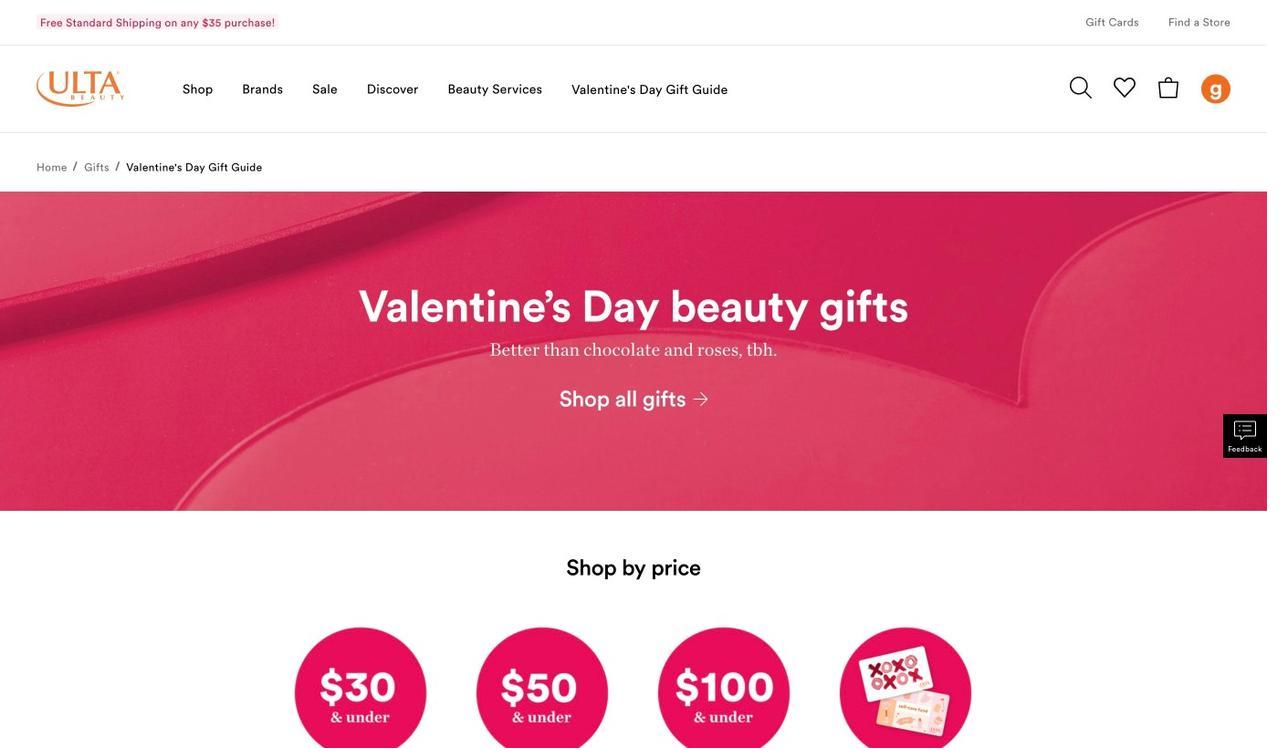 Task type: describe. For each thing, give the bounding box(es) containing it.
product search image
[[1070, 77, 1092, 98]]



Task type: vqa. For each thing, say whether or not it's contained in the screenshot.
0 Items in Bag icon
yes



Task type: locate. For each thing, give the bounding box(es) containing it.
0 items in bag image
[[1158, 77, 1180, 98]]

favorites icon image
[[1114, 77, 1136, 98]]

gift cards image
[[823, 610, 990, 749]]

$100 and under image
[[641, 610, 808, 749]]



